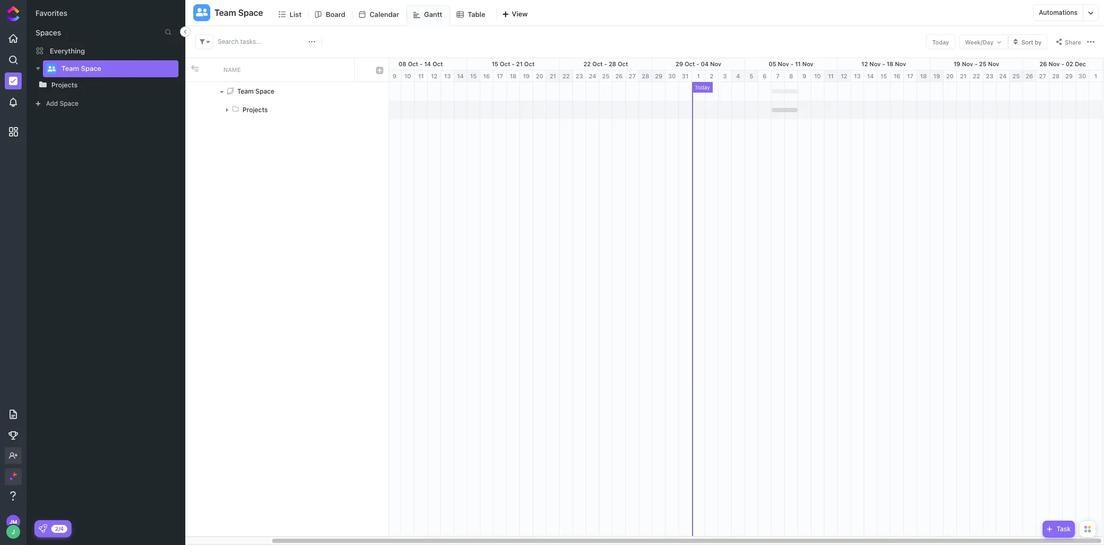 Task type: vqa. For each thing, say whether or not it's contained in the screenshot.
row
no



Task type: describe. For each thing, give the bounding box(es) containing it.
everything link
[[27, 42, 185, 59]]

projects inside cell
[[243, 106, 268, 114]]

2 22 element from the left
[[970, 70, 983, 82]]

- for 02
[[1061, 60, 1064, 67]]

0 horizontal spatial 11
[[418, 73, 424, 79]]

5 oct from the left
[[592, 60, 603, 67]]

1 21 element from the left
[[547, 70, 560, 82]]

- for 11
[[791, 60, 794, 67]]

26 for 2nd 26 element from left
[[1026, 73, 1033, 79]]

02
[[1066, 60, 1073, 67]]

sparkle svg 1 image
[[12, 472, 17, 478]]

2 29 element from the left
[[1063, 70, 1076, 82]]

5
[[750, 73, 753, 79]]

0 horizontal spatial today
[[695, 84, 710, 91]]

today inside button
[[932, 38, 949, 45]]

1 horizontal spatial 14
[[457, 73, 464, 79]]

2 28 element from the left
[[1050, 70, 1063, 82]]

05
[[769, 60, 776, 67]]

28 for second 28 element from left
[[1052, 73, 1060, 79]]

team inside cell
[[237, 87, 254, 95]]

space inside team space button
[[238, 8, 263, 17]]

29 oct - 04 nov
[[676, 60, 721, 67]]

22 for 22 oct - 28 oct
[[584, 60, 591, 67]]

- for 28
[[604, 60, 607, 67]]

automations
[[1039, 8, 1078, 16]]

search
[[218, 38, 238, 46]]

sort
[[1022, 38, 1033, 45]]

22 oct - 28 oct
[[584, 60, 628, 67]]

2 nov from the left
[[778, 60, 789, 67]]

29 oct - 04 nov element
[[652, 58, 745, 70]]

sort by
[[1022, 38, 1042, 45]]

projects - 0.00% row
[[185, 101, 389, 119]]

16 for second 16 element from left
[[894, 73, 900, 79]]

view
[[512, 10, 528, 18]]

0 horizontal spatial 28
[[609, 60, 616, 67]]

team for team space button
[[214, 8, 236, 17]]

sparkle svg 2 image
[[8, 477, 12, 481]]

 image inside column header
[[191, 65, 198, 72]]

1 horizontal spatial 15
[[492, 60, 498, 67]]

1 11 element from the left
[[415, 70, 428, 82]]

13 for first 13 element from the right
[[854, 73, 861, 79]]

2 27 element from the left
[[1036, 70, 1050, 82]]

tree grid containing team space
[[185, 58, 389, 536]]

17 for 2nd the 17 element
[[907, 73, 913, 79]]

1 18 element from the left
[[507, 70, 520, 82]]

2 13 element from the left
[[851, 70, 864, 82]]

2/4
[[55, 526, 64, 532]]

1 28 element from the left
[[639, 70, 652, 82]]

12 nov - 18 nov element
[[838, 58, 930, 70]]

26 for second 26 element from the right
[[615, 73, 623, 79]]

- for 21
[[512, 60, 515, 67]]

gantt link
[[424, 6, 447, 25]]

2 24 element from the left
[[997, 70, 1010, 82]]

share button
[[1052, 34, 1081, 49]]

name column header
[[217, 58, 355, 82]]

0 horizontal spatial 21
[[516, 60, 523, 67]]

1 horizontal spatial 21
[[550, 73, 556, 79]]

0 horizontal spatial 29
[[655, 73, 663, 79]]

28 for second 28 element from right
[[642, 73, 649, 79]]

26 nov - 02 dec element
[[1023, 58, 1103, 70]]

18 for 2nd 18 element from the left
[[920, 73, 927, 79]]

31
[[682, 73, 689, 79]]

1 12 element from the left
[[428, 70, 441, 82]]

1 horizontal spatial 29
[[676, 60, 683, 67]]

table
[[468, 10, 485, 18]]

team space link
[[61, 60, 172, 77]]

row group containing team space
[[185, 82, 389, 536]]

table link
[[468, 5, 490, 25]]

25 for 1st the 25 "element" from the left
[[602, 73, 610, 79]]

1 22 element from the left
[[560, 70, 573, 82]]

22 for first 22 element from right
[[973, 73, 980, 79]]

1 20 from the left
[[536, 73, 543, 79]]

2 oct from the left
[[433, 60, 443, 67]]

19 nov - 25 nov element
[[930, 58, 1023, 70]]

31 element
[[679, 70, 692, 82]]

onboarding checklist button element
[[39, 525, 47, 533]]

2 30 from the left
[[1079, 73, 1086, 79]]

24 for first 24 element from right
[[999, 73, 1007, 79]]

Search tasks... text field
[[218, 34, 329, 49]]

2 11 element from the left
[[825, 70, 838, 82]]

jm j
[[9, 519, 17, 535]]

jm
[[9, 519, 17, 525]]

2 25 element from the left
[[1010, 70, 1023, 82]]

6
[[763, 73, 767, 79]]

8 nov from the left
[[1049, 60, 1060, 67]]

board link
[[326, 5, 350, 25]]

2 26 element from the left
[[1023, 70, 1036, 82]]

name row
[[185, 58, 389, 82]]

0 horizontal spatial 15
[[470, 73, 477, 79]]

1 nov from the left
[[710, 60, 721, 67]]

22 for 2nd 22 element from right
[[562, 73, 570, 79]]

2 30 element from the left
[[1076, 70, 1089, 82]]

12 inside "element"
[[862, 60, 868, 67]]

team space for team space link at the top of page
[[61, 64, 101, 73]]

1 25 element from the left
[[599, 70, 613, 82]]

7 nov from the left
[[988, 60, 999, 67]]

 image inside name row
[[376, 67, 383, 74]]

08 oct - 14 oct element
[[375, 58, 467, 70]]

- for 04
[[697, 60, 699, 67]]

2 horizontal spatial 14
[[867, 73, 874, 79]]

2 horizontal spatial 11
[[828, 73, 834, 79]]

2 21 element from the left
[[957, 70, 970, 82]]

j
[[12, 529, 15, 535]]

1 19 element from the left
[[520, 70, 533, 82]]

1 9 from the left
[[393, 73, 396, 79]]

22 oct - 28 oct element
[[560, 58, 652, 70]]

2 column header from the left
[[201, 58, 217, 82]]

7 oct from the left
[[685, 60, 695, 67]]

team space inside cell
[[237, 87, 274, 95]]

4 nov from the left
[[870, 60, 881, 67]]

team for team space link at the top of page
[[61, 64, 79, 73]]

tasks...
[[240, 38, 262, 46]]

6 nov from the left
[[962, 60, 973, 67]]

11 inside 05 nov - 11 nov element
[[795, 60, 801, 67]]

2 horizontal spatial 15
[[881, 73, 887, 79]]

19 for 2nd 19 element
[[933, 73, 940, 79]]

1 horizontal spatial 25
[[979, 60, 987, 67]]

search tasks...
[[218, 38, 262, 46]]

2 1 from the left
[[1095, 73, 1097, 79]]

2 20 element from the left
[[944, 70, 957, 82]]

12 nov - 18 nov
[[862, 60, 906, 67]]

board
[[326, 10, 345, 18]]

1 horizontal spatial 12
[[841, 73, 847, 79]]

add space
[[46, 100, 78, 108]]

week/day button
[[959, 34, 1008, 49]]

gantt
[[424, 10, 442, 19]]

15 oct - 21 oct element
[[467, 58, 560, 70]]

1 column header from the left
[[185, 58, 201, 82]]

calendar
[[370, 10, 399, 18]]

2 17 element from the left
[[904, 70, 917, 82]]

1 horizontal spatial user friends image
[[196, 8, 208, 17]]

2 23 from the left
[[986, 73, 993, 79]]

26 for 26 nov - 02 dec
[[1040, 60, 1047, 67]]



Task type: locate. For each thing, give the bounding box(es) containing it.
1 13 from the left
[[444, 73, 451, 79]]

- inside 12 nov - 18 nov "element"
[[882, 60, 885, 67]]

20
[[536, 73, 543, 79], [946, 73, 954, 79]]

16 for first 16 element from the left
[[483, 73, 490, 79]]

1 horizontal spatial today
[[932, 38, 949, 45]]

17 for 2nd the 17 element from the right
[[497, 73, 503, 79]]

2 27 from the left
[[1039, 73, 1046, 79]]

automations button
[[1034, 5, 1083, 21]]

15 down view dropdown button
[[492, 60, 498, 67]]

1
[[697, 73, 700, 79], [1095, 73, 1097, 79]]

16 down 15 oct - 21 oct element
[[483, 73, 490, 79]]

27 element down 26 nov - 02 dec
[[1036, 70, 1050, 82]]

11 element down 08 oct - 14 oct element
[[415, 70, 428, 82]]

24
[[589, 73, 596, 79], [999, 73, 1007, 79]]

spaces
[[35, 28, 61, 37]]

9
[[393, 73, 396, 79], [803, 73, 806, 79]]

12
[[862, 60, 868, 67], [431, 73, 437, 79], [841, 73, 847, 79]]

0 vertical spatial team
[[214, 8, 236, 17]]

25 element down sort on the top right
[[1010, 70, 1023, 82]]

29 element left 31
[[652, 70, 666, 82]]

1 horizontal spatial 11
[[795, 60, 801, 67]]

1 16 from the left
[[483, 73, 490, 79]]

favorites
[[35, 8, 67, 17]]

23 element
[[573, 70, 586, 82], [983, 70, 997, 82]]

1 horizontal spatial 28 element
[[1050, 70, 1063, 82]]

0 horizontal spatial 25 element
[[599, 70, 613, 82]]

12 element
[[428, 70, 441, 82], [838, 70, 851, 82]]

15 element down 15 oct - 21 oct element
[[467, 70, 480, 82]]

29 element
[[652, 70, 666, 82], [1063, 70, 1076, 82]]

26 down "sort by" dropdown button
[[1026, 73, 1033, 79]]

2 16 element from the left
[[891, 70, 904, 82]]

19 element down today button
[[930, 70, 944, 82]]

space inside team space cell
[[255, 87, 274, 95]]

team space cell
[[217, 82, 355, 101]]

1 vertical spatial team
[[61, 64, 79, 73]]

0 horizontal spatial 16
[[483, 73, 490, 79]]

30 element down dec
[[1076, 70, 1089, 82]]

17 element down 15 oct - 21 oct
[[494, 70, 507, 82]]

projects up add space
[[51, 81, 78, 89]]

1 27 element from the left
[[626, 70, 639, 82]]

18 element down 15 oct - 21 oct element
[[507, 70, 520, 82]]

23 down 22 oct - 28 oct element
[[576, 73, 583, 79]]

1 horizontal spatial 10
[[814, 73, 821, 79]]

11
[[795, 60, 801, 67], [418, 73, 424, 79], [828, 73, 834, 79]]

0 horizontal spatial 14
[[424, 60, 431, 67]]

1 horizontal spatial 18
[[887, 60, 893, 67]]

20 element
[[533, 70, 547, 82], [944, 70, 957, 82]]

-
[[420, 60, 423, 67], [512, 60, 515, 67], [604, 60, 607, 67], [697, 60, 699, 67], [791, 60, 794, 67], [882, 60, 885, 67], [975, 60, 978, 67], [1061, 60, 1064, 67]]

2 horizontal spatial 21
[[960, 73, 967, 79]]

21 element down 19 nov - 25 nov on the right of page
[[957, 70, 970, 82]]

team space - 0.00% row
[[185, 82, 389, 101]]

18 element down today button
[[917, 70, 930, 82]]

25 element down 22 oct - 28 oct element
[[599, 70, 613, 82]]

28 element down 26 nov - 02 dec element
[[1050, 70, 1063, 82]]

1 - from the left
[[420, 60, 423, 67]]

2 horizontal spatial 22
[[973, 73, 980, 79]]

projects cell
[[217, 101, 355, 119]]

team
[[214, 8, 236, 17], [61, 64, 79, 73], [237, 87, 254, 95]]

1 horizontal spatial 19
[[933, 73, 940, 79]]

0 horizontal spatial 23
[[576, 73, 583, 79]]

1 horizontal spatial 16 element
[[891, 70, 904, 82]]

1 30 from the left
[[668, 73, 676, 79]]

share
[[1065, 39, 1081, 46]]

 image
[[191, 65, 198, 72]]

17
[[497, 73, 503, 79], [907, 73, 913, 79]]

0 horizontal spatial 19
[[523, 73, 530, 79]]

15 down 15 oct - 21 oct element
[[470, 73, 477, 79]]

0 horizontal spatial 28 element
[[639, 70, 652, 82]]

10 element
[[401, 70, 415, 82], [811, 70, 825, 82]]

1 10 element from the left
[[401, 70, 415, 82]]

0 horizontal spatial 17 element
[[494, 70, 507, 82]]

13
[[444, 73, 451, 79], [854, 73, 861, 79]]

1 horizontal spatial 17 element
[[904, 70, 917, 82]]

30 left 31
[[668, 73, 676, 79]]

0 vertical spatial user friends image
[[196, 8, 208, 17]]

1 horizontal spatial 22 element
[[970, 70, 983, 82]]

7 - from the left
[[975, 60, 978, 67]]

16 element down 15 oct - 21 oct
[[480, 70, 494, 82]]

14
[[424, 60, 431, 67], [457, 73, 464, 79], [867, 73, 874, 79]]

0 horizontal spatial 15 element
[[467, 70, 480, 82]]

30 element left 31
[[666, 70, 679, 82]]

1 horizontal spatial 16
[[894, 73, 900, 79]]

18 inside "element"
[[887, 60, 893, 67]]

list link
[[290, 5, 306, 25]]

1 vertical spatial today
[[695, 84, 710, 91]]

30 down dec
[[1079, 73, 1086, 79]]

0 horizontal spatial 30
[[668, 73, 676, 79]]

onboarding checklist button image
[[39, 525, 47, 533]]

2 16 from the left
[[894, 73, 900, 79]]

15 element
[[467, 70, 480, 82], [878, 70, 891, 82]]

space down everything link
[[81, 64, 101, 73]]

29 left 31
[[655, 73, 663, 79]]

1 horizontal spatial 17
[[907, 73, 913, 79]]

today button
[[926, 34, 955, 49]]

name
[[223, 66, 241, 73]]

23 down 19 nov - 25 nov element
[[986, 73, 993, 79]]

team space down "everything"
[[61, 64, 101, 73]]

projects link
[[16, 79, 172, 90], [51, 81, 172, 89]]

2 horizontal spatial 12
[[862, 60, 868, 67]]

15 oct - 21 oct
[[492, 60, 535, 67]]

1 23 from the left
[[576, 73, 583, 79]]

1 horizontal spatial 21 element
[[957, 70, 970, 82]]

1 24 element from the left
[[586, 70, 599, 82]]

11 right 8
[[828, 73, 834, 79]]

oct
[[408, 60, 418, 67], [433, 60, 443, 67], [500, 60, 510, 67], [524, 60, 535, 67], [592, 60, 603, 67], [618, 60, 628, 67], [685, 60, 695, 67]]

0 horizontal spatial 25
[[602, 73, 610, 79]]

1 17 element from the left
[[494, 70, 507, 82]]

16 element
[[480, 70, 494, 82], [891, 70, 904, 82]]

2 horizontal spatial 18
[[920, 73, 927, 79]]

12 element down 12 nov - 18 nov "element"
[[838, 70, 851, 82]]

14 down 08 oct - 14 oct element
[[457, 73, 464, 79]]

17 down 15 oct - 21 oct
[[497, 73, 503, 79]]

21 down 15 oct - 21 oct element
[[550, 73, 556, 79]]

1 27 from the left
[[629, 73, 636, 79]]

10 right 8
[[814, 73, 821, 79]]

2 9 from the left
[[803, 73, 806, 79]]

16 element down 12 nov - 18 nov "element"
[[891, 70, 904, 82]]

1 horizontal spatial 24 element
[[997, 70, 1010, 82]]

28 element
[[639, 70, 652, 82], [1050, 70, 1063, 82]]

space right "add"
[[60, 100, 78, 108]]

2 10 from the left
[[814, 73, 821, 79]]

0 horizontal spatial 22
[[562, 73, 570, 79]]

16 down 12 nov - 18 nov "element"
[[894, 73, 900, 79]]

14 down 12 nov - 18 nov
[[867, 73, 874, 79]]

23 element down 19 nov - 25 nov element
[[983, 70, 997, 82]]

16
[[483, 73, 490, 79], [894, 73, 900, 79]]

1 vertical spatial projects
[[243, 106, 268, 114]]

26 element down 22 oct - 28 oct element
[[613, 70, 626, 82]]

team space up search tasks...
[[214, 8, 263, 17]]

column header
[[185, 58, 201, 82], [201, 58, 217, 82], [355, 58, 371, 82], [371, 58, 389, 82]]

team up search
[[214, 8, 236, 17]]

27 element down 22 oct - 28 oct element
[[626, 70, 639, 82]]

24 element down 22 oct - 28 oct
[[586, 70, 599, 82]]

26 down 22 oct - 28 oct element
[[615, 73, 623, 79]]

1 1 from the left
[[697, 73, 700, 79]]

3 column header from the left
[[355, 58, 371, 82]]

24 for second 24 element from the right
[[589, 73, 596, 79]]

2 10 element from the left
[[811, 70, 825, 82]]

user friends image
[[196, 8, 208, 17], [47, 66, 55, 72]]

29 element down 02
[[1063, 70, 1076, 82]]

- inside 19 nov - 25 nov element
[[975, 60, 978, 67]]

17 element down 12 nov - 18 nov "element"
[[904, 70, 917, 82]]

10 down 08
[[404, 73, 411, 79]]

13 element down 12 nov - 18 nov
[[851, 70, 864, 82]]

2 18 element from the left
[[917, 70, 930, 82]]

0 horizontal spatial 13
[[444, 73, 451, 79]]

2 17 from the left
[[907, 73, 913, 79]]

1 16 element from the left
[[480, 70, 494, 82]]

1 horizontal spatial 20 element
[[944, 70, 957, 82]]

13 for first 13 element
[[444, 73, 451, 79]]

- inside 05 nov - 11 nov element
[[791, 60, 794, 67]]

1 horizontal spatial 1
[[1095, 73, 1097, 79]]

19 for 19 nov - 25 nov
[[954, 60, 960, 67]]

19 nov - 25 nov
[[954, 60, 999, 67]]

20 element down 19 nov - 25 nov on the right of page
[[944, 70, 957, 82]]

1 horizontal spatial 20
[[946, 73, 954, 79]]

1 23 element from the left
[[573, 70, 586, 82]]

by
[[1035, 38, 1042, 45]]

0 horizontal spatial 24 element
[[586, 70, 599, 82]]

0 horizontal spatial 21 element
[[547, 70, 560, 82]]

26 element down "sort by" dropdown button
[[1023, 70, 1036, 82]]

user friends image left team space button
[[196, 8, 208, 17]]

1 horizontal spatial 30
[[1079, 73, 1086, 79]]

- inside 22 oct - 28 oct element
[[604, 60, 607, 67]]

3 nov from the left
[[802, 60, 814, 67]]

1 horizontal spatial 28
[[642, 73, 649, 79]]

24 element down 19 nov - 25 nov element
[[997, 70, 1010, 82]]

15 down 12 nov - 18 nov "element"
[[881, 73, 887, 79]]

1 17 from the left
[[497, 73, 503, 79]]

08 oct - 14 oct
[[399, 60, 443, 67]]

1 10 from the left
[[404, 73, 411, 79]]

22
[[584, 60, 591, 67], [562, 73, 570, 79], [973, 73, 980, 79]]

5 - from the left
[[791, 60, 794, 67]]

6 - from the left
[[882, 60, 885, 67]]

25 element
[[599, 70, 613, 82], [1010, 70, 1023, 82]]

0 horizontal spatial 22 element
[[560, 70, 573, 82]]

25 down the week/day "dropdown button"
[[979, 60, 987, 67]]

21 down view dropdown button
[[516, 60, 523, 67]]

1 horizontal spatial 13 element
[[851, 70, 864, 82]]

26 down by
[[1040, 60, 1047, 67]]

1 horizontal spatial 10 element
[[811, 70, 825, 82]]

- inside 29 oct - 04 nov element
[[697, 60, 699, 67]]

1 14 element from the left
[[454, 70, 467, 82]]

 image
[[376, 67, 383, 74]]

0 horizontal spatial 27
[[629, 73, 636, 79]]

13 element
[[441, 70, 454, 82], [851, 70, 864, 82]]

1 13 element from the left
[[441, 70, 454, 82]]

1 26 element from the left
[[613, 70, 626, 82]]

row group
[[185, 82, 389, 536]]

27 down 26 nov - 02 dec
[[1039, 73, 1046, 79]]

1 horizontal spatial projects
[[243, 106, 268, 114]]

0 horizontal spatial 12 element
[[428, 70, 441, 82]]

- for 18
[[882, 60, 885, 67]]

1 down 26 nov - 02 dec element
[[1095, 73, 1097, 79]]

team space for team space button
[[214, 8, 263, 17]]

2 19 element from the left
[[930, 70, 944, 82]]

- inside 15 oct - 21 oct element
[[512, 60, 515, 67]]

2 15 element from the left
[[878, 70, 891, 82]]

team down "everything"
[[61, 64, 79, 73]]

28
[[609, 60, 616, 67], [642, 73, 649, 79], [1052, 73, 1060, 79]]

space inside team space link
[[81, 64, 101, 73]]

1 horizontal spatial 24
[[999, 73, 1007, 79]]

1 horizontal spatial 15 element
[[878, 70, 891, 82]]

4 - from the left
[[697, 60, 699, 67]]

29 up 31
[[676, 60, 683, 67]]

2 13 from the left
[[854, 73, 861, 79]]

17 element
[[494, 70, 507, 82], [904, 70, 917, 82]]

projects down team space cell
[[243, 106, 268, 114]]

18 element
[[507, 70, 520, 82], [917, 70, 930, 82]]

29
[[676, 60, 683, 67], [655, 73, 663, 79], [1065, 73, 1073, 79]]

space up tasks...
[[238, 8, 263, 17]]

today
[[932, 38, 949, 45], [695, 84, 710, 91]]

1 horizontal spatial 27 element
[[1036, 70, 1050, 82]]

2 horizontal spatial team
[[237, 87, 254, 95]]

view button
[[497, 5, 533, 26]]

1 horizontal spatial 19 element
[[930, 70, 944, 82]]

18
[[887, 60, 893, 67], [510, 73, 517, 79], [920, 73, 927, 79]]

22 element down 19 nov - 25 nov element
[[970, 70, 983, 82]]

10
[[404, 73, 411, 79], [814, 73, 821, 79]]

0 horizontal spatial 18
[[510, 73, 517, 79]]

calendar link
[[370, 5, 403, 25]]

19 element down 15 oct - 21 oct element
[[520, 70, 533, 82]]

space up projects cell
[[255, 87, 274, 95]]

1 horizontal spatial team
[[214, 8, 236, 17]]

08
[[399, 60, 406, 67]]

1 horizontal spatial 12 element
[[838, 70, 851, 82]]

11 down 08 oct - 14 oct element
[[418, 73, 424, 79]]

team space button
[[210, 1, 263, 24]]

14 element down 08 oct - 14 oct element
[[454, 70, 467, 82]]

11 element right 8
[[825, 70, 838, 82]]

2 horizontal spatial 26
[[1040, 60, 1047, 67]]

2 vertical spatial team
[[237, 87, 254, 95]]

9 down 08 oct - 14 oct element
[[393, 73, 396, 79]]

25 for first the 25 "element" from right
[[1013, 73, 1020, 79]]

4
[[736, 73, 740, 79]]

14 inside 08 oct - 14 oct element
[[424, 60, 431, 67]]

14 element down 12 nov - 18 nov
[[864, 70, 878, 82]]

18 for first 18 element from left
[[510, 73, 517, 79]]

1 horizontal spatial 26 element
[[1023, 70, 1036, 82]]

2 12 element from the left
[[838, 70, 851, 82]]

1 vertical spatial user friends image
[[47, 66, 55, 72]]

team down name
[[237, 87, 254, 95]]

26 element
[[613, 70, 626, 82], [1023, 70, 1036, 82]]

26
[[1040, 60, 1047, 67], [615, 73, 623, 79], [1026, 73, 1033, 79]]

2 horizontal spatial 29
[[1065, 73, 1073, 79]]

8 - from the left
[[1061, 60, 1064, 67]]

25
[[979, 60, 987, 67], [602, 73, 610, 79], [1013, 73, 1020, 79]]

team space
[[214, 8, 263, 17], [61, 64, 101, 73], [237, 87, 274, 95]]

24 element
[[586, 70, 599, 82], [997, 70, 1010, 82]]

2 20 from the left
[[946, 73, 954, 79]]

2 24 from the left
[[999, 73, 1007, 79]]

tree grid
[[185, 58, 389, 536]]

- for 25
[[975, 60, 978, 67]]

21 down 19 nov - 25 nov on the right of page
[[960, 73, 967, 79]]

11 right 05
[[795, 60, 801, 67]]

21
[[516, 60, 523, 67], [550, 73, 556, 79], [960, 73, 967, 79]]

1 horizontal spatial 23
[[986, 73, 993, 79]]

24 down 19 nov - 25 nov element
[[999, 73, 1007, 79]]

- for 14
[[420, 60, 423, 67]]

20 element down 15 oct - 21 oct element
[[533, 70, 547, 82]]

1 24 from the left
[[589, 73, 596, 79]]

13 element down 08 oct - 14 oct element
[[441, 70, 454, 82]]

today down 2
[[695, 84, 710, 91]]

24 down 22 oct - 28 oct
[[589, 73, 596, 79]]

6 oct from the left
[[618, 60, 628, 67]]

1 20 element from the left
[[533, 70, 547, 82]]

04
[[701, 60, 709, 67]]

- inside 26 nov - 02 dec element
[[1061, 60, 1064, 67]]

4 column header from the left
[[371, 58, 389, 82]]

0 horizontal spatial user friends image
[[47, 66, 55, 72]]

nov
[[710, 60, 721, 67], [778, 60, 789, 67], [802, 60, 814, 67], [870, 60, 881, 67], [895, 60, 906, 67], [962, 60, 973, 67], [988, 60, 999, 67], [1049, 60, 1060, 67]]

05 nov - 11 nov element
[[745, 58, 838, 70]]

19
[[954, 60, 960, 67], [523, 73, 530, 79], [933, 73, 940, 79]]

0 horizontal spatial 30 element
[[666, 70, 679, 82]]

1 horizontal spatial 9
[[803, 73, 806, 79]]

10 element down 08
[[401, 70, 415, 82]]

0 vertical spatial projects
[[51, 81, 78, 89]]

2 14 element from the left
[[864, 70, 878, 82]]

27
[[629, 73, 636, 79], [1039, 73, 1046, 79]]

space
[[238, 8, 263, 17], [81, 64, 101, 73], [255, 87, 274, 95], [60, 100, 78, 108]]

1 horizontal spatial 23 element
[[983, 70, 997, 82]]

2 horizontal spatial 28
[[1052, 73, 1060, 79]]

0 horizontal spatial 20
[[536, 73, 543, 79]]

21 element
[[547, 70, 560, 82], [957, 70, 970, 82]]

2 - from the left
[[512, 60, 515, 67]]

15
[[492, 60, 498, 67], [470, 73, 477, 79], [881, 73, 887, 79]]

12 element down 08 oct - 14 oct element
[[428, 70, 441, 82]]

team inside button
[[214, 8, 236, 17]]

27 down 22 oct - 28 oct element
[[629, 73, 636, 79]]

1 horizontal spatial 18 element
[[917, 70, 930, 82]]

1 oct from the left
[[408, 60, 418, 67]]

20 down 19 nov - 25 nov on the right of page
[[946, 73, 954, 79]]

2 vertical spatial team space
[[237, 87, 274, 95]]

list
[[290, 10, 302, 18]]

0 horizontal spatial 26 element
[[613, 70, 626, 82]]

0 horizontal spatial 24
[[589, 73, 596, 79]]

0 horizontal spatial 19 element
[[520, 70, 533, 82]]

0 horizontal spatial 17
[[497, 73, 503, 79]]

2
[[710, 73, 714, 79]]

23 element down 22 oct - 28 oct
[[573, 70, 586, 82]]

29 down 02
[[1065, 73, 1073, 79]]

7
[[776, 73, 780, 79]]

spaces link
[[27, 28, 61, 37]]

task
[[1057, 525, 1071, 533]]

15 element down 12 nov - 18 nov "element"
[[878, 70, 891, 82]]

1 29 element from the left
[[652, 70, 666, 82]]

projects
[[51, 81, 78, 89], [243, 106, 268, 114]]

team space down name
[[237, 87, 274, 95]]

11 element
[[415, 70, 428, 82], [825, 70, 838, 82]]

sort by button
[[1008, 34, 1052, 49]]

1 horizontal spatial 14 element
[[864, 70, 878, 82]]

4 oct from the left
[[524, 60, 535, 67]]

26 nov - 02 dec
[[1040, 60, 1086, 67]]

19 for second 19 element from right
[[523, 73, 530, 79]]

today left week/day
[[932, 38, 949, 45]]

2 23 element from the left
[[983, 70, 997, 82]]

1 vertical spatial team space
[[61, 64, 101, 73]]

week/day
[[965, 38, 994, 45]]

13 down 08 oct - 14 oct element
[[444, 73, 451, 79]]

- inside 08 oct - 14 oct element
[[420, 60, 423, 67]]

0 horizontal spatial 1
[[697, 73, 700, 79]]

1 30 element from the left
[[666, 70, 679, 82]]

0 horizontal spatial 13 element
[[441, 70, 454, 82]]

25 down 22 oct - 28 oct element
[[602, 73, 610, 79]]

30 element
[[666, 70, 679, 82], [1076, 70, 1089, 82]]

23
[[576, 73, 583, 79], [986, 73, 993, 79]]

3 oct from the left
[[500, 60, 510, 67]]

19 element
[[520, 70, 533, 82], [930, 70, 944, 82]]

21 element down 15 oct - 21 oct element
[[547, 70, 560, 82]]

favorites button
[[35, 8, 67, 17]]

0 horizontal spatial 10 element
[[401, 70, 415, 82]]

0 horizontal spatial 11 element
[[415, 70, 428, 82]]

team space inside button
[[214, 8, 263, 17]]

0 horizontal spatial 27 element
[[626, 70, 639, 82]]

25 down "sort by" dropdown button
[[1013, 73, 1020, 79]]

22 element
[[560, 70, 573, 82], [970, 70, 983, 82]]

0 horizontal spatial projects
[[51, 81, 78, 89]]

0 vertical spatial team space
[[214, 8, 263, 17]]

0 horizontal spatial 29 element
[[652, 70, 666, 82]]

1 horizontal spatial 13
[[854, 73, 861, 79]]

9 right 8
[[803, 73, 806, 79]]

10 element right 8
[[811, 70, 825, 82]]

everything
[[50, 46, 85, 55]]

14 right 08
[[424, 60, 431, 67]]

0 horizontal spatial 26
[[615, 73, 623, 79]]

3
[[723, 73, 727, 79]]

2 horizontal spatial 19
[[954, 60, 960, 67]]

14 element
[[454, 70, 467, 82], [864, 70, 878, 82]]

add
[[46, 100, 58, 108]]

1 horizontal spatial 25 element
[[1010, 70, 1023, 82]]

13 down 12 nov - 18 nov "element"
[[854, 73, 861, 79]]

8
[[789, 73, 793, 79]]

17 down 12 nov - 18 nov "element"
[[907, 73, 913, 79]]

user friends image down "everything"
[[47, 66, 55, 72]]

0 horizontal spatial 12
[[431, 73, 437, 79]]

0 horizontal spatial 20 element
[[533, 70, 547, 82]]

5 nov from the left
[[895, 60, 906, 67]]

28 element left 31
[[639, 70, 652, 82]]

dec
[[1075, 60, 1086, 67]]

30
[[668, 73, 676, 79], [1079, 73, 1086, 79]]

1 15 element from the left
[[467, 70, 480, 82]]

20 down 15 oct - 21 oct element
[[536, 73, 543, 79]]

27 element
[[626, 70, 639, 82], [1036, 70, 1050, 82]]

05 nov - 11 nov
[[769, 60, 814, 67]]

1 down 29 oct - 04 nov element
[[697, 73, 700, 79]]

0 vertical spatial today
[[932, 38, 949, 45]]

1 horizontal spatial 26
[[1026, 73, 1033, 79]]

3 - from the left
[[604, 60, 607, 67]]



